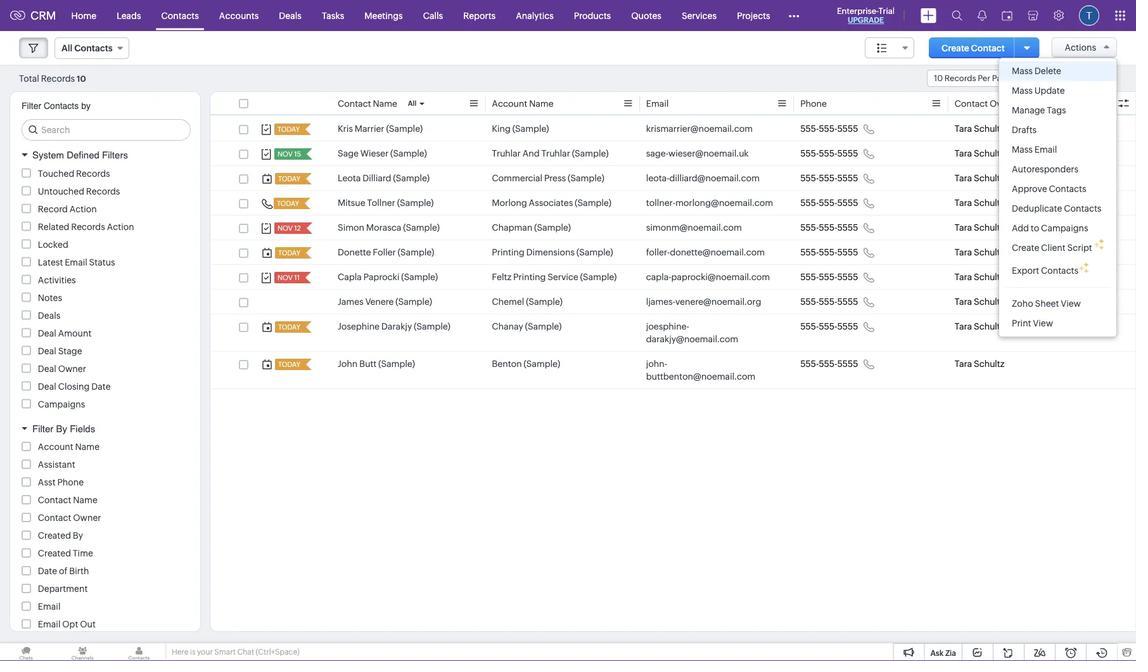Task type: locate. For each thing, give the bounding box(es) containing it.
3 5555 from the top
[[838, 173, 859, 183]]

deduplicate
[[1012, 203, 1063, 214]]

benton (sample) link
[[492, 358, 560, 370]]

0 vertical spatial phone
[[801, 99, 827, 109]]

(sample) up darakjy
[[396, 297, 432, 307]]

4 tara from the top
[[955, 198, 972, 208]]

1 vertical spatial all
[[408, 100, 417, 107]]

deal
[[38, 328, 56, 338], [38, 346, 56, 356], [38, 364, 56, 374], [38, 381, 56, 391]]

0 vertical spatial all
[[61, 43, 72, 53]]

account name down filter by fields
[[38, 442, 100, 452]]

print view
[[1012, 318, 1054, 328]]

0 horizontal spatial truhlar
[[492, 148, 521, 158]]

josephine
[[338, 321, 380, 332]]

asst
[[38, 477, 56, 487]]

nov for sage
[[278, 150, 293, 158]]

name down the asst phone
[[73, 495, 97, 505]]

3 555-555-5555 from the top
[[801, 173, 859, 183]]

1 horizontal spatial 10
[[934, 74, 943, 83]]

10 schultz from the top
[[974, 359, 1005, 369]]

create down search icon at the top right
[[942, 43, 970, 53]]

account up assistant
[[38, 442, 73, 452]]

tasks link
[[312, 0, 355, 31]]

date right closing
[[91, 381, 111, 391]]

1 deal from the top
[[38, 328, 56, 338]]

10 tara from the top
[[955, 359, 972, 369]]

create for create client script
[[1012, 243, 1040, 253]]

tara for paprocki@noemail.com
[[955, 272, 972, 282]]

5 schultz from the top
[[974, 222, 1005, 233]]

3 mass from the top
[[1012, 145, 1033, 155]]

1 vertical spatial filter
[[32, 423, 53, 434]]

tollner-morlong@noemail.com link
[[646, 197, 773, 209]]

contacts down approve contacts link
[[1064, 203, 1102, 214]]

contact owner up the created by at the bottom left of the page
[[38, 513, 101, 523]]

mass for mass email
[[1012, 145, 1033, 155]]

3 schultz from the top
[[974, 173, 1005, 183]]

today for kris marrier (sample)
[[278, 126, 300, 133]]

signals image
[[978, 10, 987, 21]]

create inside button
[[942, 43, 970, 53]]

name
[[373, 99, 397, 109], [529, 99, 554, 109], [75, 442, 100, 452], [73, 495, 97, 505]]

tara schultz for dilliard@noemail.com
[[955, 173, 1005, 183]]

today link left john
[[275, 359, 302, 370]]

asst phone
[[38, 477, 84, 487]]

owner up the created by at the bottom left of the page
[[73, 513, 101, 523]]

(sample) up commercial press (sample) link
[[572, 148, 609, 158]]

kris marrier (sample)
[[338, 124, 423, 134]]

1 mass from the top
[[1012, 66, 1033, 76]]

owner up closing
[[58, 364, 86, 374]]

5 555-555-5555 from the top
[[801, 222, 859, 233]]

6 tara schultz from the top
[[955, 247, 1005, 257]]

created up created time at the left bottom of page
[[38, 531, 71, 541]]

records up filter contacts by
[[41, 73, 75, 83]]

(sample) right morasca
[[403, 222, 440, 233]]

action up related records action
[[69, 204, 97, 214]]

0 vertical spatial contact owner
[[955, 99, 1018, 109]]

7 tara schultz from the top
[[955, 272, 1005, 282]]

locked
[[38, 239, 68, 249]]

today link for kris
[[274, 124, 301, 135]]

schultz for donette@noemail.com
[[974, 247, 1005, 257]]

0 vertical spatial contact name
[[338, 99, 397, 109]]

3 nov from the top
[[278, 274, 293, 282]]

deduplicate contacts link
[[1000, 199, 1117, 219]]

8 555-555-5555 from the top
[[801, 297, 859, 307]]

today for mitsue tollner (sample)
[[277, 200, 299, 208]]

8 5555 from the top
[[838, 297, 859, 307]]

1 horizontal spatial by
[[73, 531, 83, 541]]

records left per
[[945, 74, 977, 83]]

contacts image
[[113, 643, 165, 661]]

0 horizontal spatial by
[[56, 423, 67, 434]]

view down the zoho sheet view at the top
[[1033, 318, 1054, 328]]

filter for filter by fields
[[32, 423, 53, 434]]

tara schultz for paprocki@noemail.com
[[955, 272, 1005, 282]]

contact name up "marrier"
[[338, 99, 397, 109]]

1 created from the top
[[38, 531, 71, 541]]

deals down notes
[[38, 310, 60, 320]]

0 vertical spatial campaigns
[[1042, 223, 1089, 233]]

sage wieser (sample) link
[[338, 147, 427, 160]]

2 vertical spatial nov
[[278, 274, 293, 282]]

2 tara from the top
[[955, 148, 972, 158]]

script
[[1068, 243, 1093, 253]]

(sample) inside "link"
[[513, 124, 549, 134]]

record
[[38, 204, 68, 214]]

today up nov 15 link
[[278, 126, 300, 133]]

0 horizontal spatial create
[[942, 43, 970, 53]]

1 vertical spatial printing
[[513, 272, 546, 282]]

1 vertical spatial owner
[[58, 364, 86, 374]]

campaigns down the deduplicate contacts link
[[1042, 223, 1089, 233]]

3 deal from the top
[[38, 364, 56, 374]]

9 5555 from the top
[[838, 321, 859, 332]]

today link for john
[[275, 359, 302, 370]]

today up nov 11 link
[[278, 249, 301, 257]]

0 vertical spatial nov
[[278, 150, 293, 158]]

1 vertical spatial campaigns
[[38, 399, 85, 409]]

555-555-5555 for sage-wieser@noemail.uk
[[801, 148, 859, 158]]

0 horizontal spatial contact owner
[[38, 513, 101, 523]]

1 tara schultz from the top
[[955, 124, 1005, 134]]

created down the created by at the bottom left of the page
[[38, 548, 71, 558]]

all for all contacts
[[61, 43, 72, 53]]

6 schultz from the top
[[974, 247, 1005, 257]]

0 vertical spatial by
[[56, 423, 67, 434]]

0 horizontal spatial action
[[69, 204, 97, 214]]

1 horizontal spatial phone
[[801, 99, 827, 109]]

7 5555 from the top
[[838, 272, 859, 282]]

4 tara schultz from the top
[[955, 198, 1005, 208]]

profile element
[[1072, 0, 1107, 31]]

mass right page
[[1012, 66, 1033, 76]]

accounts
[[219, 10, 259, 21]]

tara schultz for darakjy@noemail.com
[[955, 321, 1005, 332]]

deals left the 'tasks'
[[279, 10, 302, 21]]

create
[[942, 43, 970, 53], [1012, 243, 1040, 253]]

signals element
[[970, 0, 995, 31]]

contact down 10 records per page
[[955, 99, 988, 109]]

all up 'total records 10'
[[61, 43, 72, 53]]

(sample) right press
[[568, 173, 605, 183]]

deal down deal stage
[[38, 364, 56, 374]]

today link for mitsue
[[274, 198, 301, 209]]

0 horizontal spatial deals
[[38, 310, 60, 320]]

tara schultz for morlong@noemail.com
[[955, 198, 1005, 208]]

0 vertical spatial filter
[[22, 101, 41, 111]]

555-555-5555 for krismarrier@noemail.com
[[801, 124, 859, 134]]

today link up nov 15 link
[[274, 124, 301, 135]]

email down department
[[38, 602, 60, 612]]

sage-
[[646, 148, 669, 158]]

contacts down the client
[[1041, 266, 1079, 276]]

4 schultz from the top
[[974, 198, 1005, 208]]

1 vertical spatial phone
[[57, 477, 84, 487]]

deal left stage
[[38, 346, 56, 356]]

(sample) right the associates
[[575, 198, 612, 208]]

0 vertical spatial printing
[[492, 247, 525, 257]]

6 tara from the top
[[955, 247, 972, 257]]

morlong
[[492, 198, 527, 208]]

today down nov 11
[[278, 323, 301, 331]]

search element
[[944, 0, 970, 31]]

john- buttbenton@noemail.com
[[646, 359, 756, 382]]

products link
[[564, 0, 621, 31]]

today link down nov 11
[[275, 321, 302, 333]]

profile image
[[1079, 5, 1100, 26]]

2 deal from the top
[[38, 346, 56, 356]]

filter up assistant
[[32, 423, 53, 434]]

today
[[278, 126, 300, 133], [278, 175, 301, 183], [277, 200, 299, 208], [278, 249, 301, 257], [278, 323, 301, 331], [278, 361, 301, 369]]

view right sheet
[[1061, 299, 1081, 309]]

10 tara schultz from the top
[[955, 359, 1005, 369]]

9 tara schultz from the top
[[955, 321, 1005, 332]]

5555 for morlong@noemail.com
[[838, 198, 859, 208]]

account name up king (sample) "link"
[[492, 99, 554, 109]]

555-555-5555 for simonm@noemail.com
[[801, 222, 859, 233]]

tags
[[1047, 105, 1067, 115]]

2 nov from the top
[[278, 224, 293, 232]]

mass down drafts on the right
[[1012, 145, 1033, 155]]

chapman (sample) link
[[492, 221, 571, 234]]

records down defined
[[76, 168, 110, 178]]

contacts for export contacts
[[1041, 266, 1079, 276]]

mass for mass update
[[1012, 86, 1033, 96]]

0 horizontal spatial account name
[[38, 442, 100, 452]]

today link for leota
[[275, 173, 302, 184]]

tara schultz
[[955, 124, 1005, 134], [955, 148, 1005, 158], [955, 173, 1005, 183], [955, 198, 1005, 208], [955, 222, 1005, 233], [955, 247, 1005, 257], [955, 272, 1005, 282], [955, 297, 1005, 307], [955, 321, 1005, 332], [955, 359, 1005, 369]]

email up krismarrier@noemail.com link
[[646, 99, 669, 109]]

records for untouched
[[86, 186, 120, 196]]

tara schultz for venere@noemail.org
[[955, 297, 1005, 307]]

1 horizontal spatial action
[[107, 222, 134, 232]]

5555 for donette@noemail.com
[[838, 247, 859, 257]]

all contacts
[[61, 43, 113, 53]]

meetings
[[365, 10, 403, 21]]

mass for mass delete
[[1012, 66, 1033, 76]]

1 horizontal spatial deals
[[279, 10, 302, 21]]

today link
[[274, 124, 301, 135], [275, 173, 302, 184], [274, 198, 301, 209], [275, 247, 302, 259], [275, 321, 302, 333], [275, 359, 302, 370]]

channels image
[[57, 643, 109, 661]]

today up nov 12 link
[[277, 200, 299, 208]]

0 vertical spatial create
[[942, 43, 970, 53]]

(sample) inside 'link'
[[393, 173, 430, 183]]

0 horizontal spatial date
[[38, 566, 57, 576]]

contacts right leads
[[161, 10, 199, 21]]

view
[[1061, 299, 1081, 309], [1033, 318, 1054, 328]]

1 tara from the top
[[955, 124, 972, 134]]

capla-paprocki@noemail.com link
[[646, 271, 770, 283]]

contacts for all contacts
[[74, 43, 113, 53]]

contact up per
[[971, 43, 1005, 53]]

None field
[[865, 37, 915, 58]]

1 vertical spatial nov
[[278, 224, 293, 232]]

chemel (sample) link
[[492, 295, 563, 308]]

2 555-555-5555 from the top
[[801, 148, 859, 158]]

joesphine- darakjy@noemail.com
[[646, 321, 739, 344]]

by for created
[[73, 531, 83, 541]]

mass update
[[1012, 86, 1065, 96]]

0 horizontal spatial all
[[61, 43, 72, 53]]

deal closing date
[[38, 381, 111, 391]]

untouched records
[[38, 186, 120, 196]]

5555 for venere@noemail.org
[[838, 297, 859, 307]]

2 truhlar from the left
[[542, 148, 570, 158]]

enterprise-trial upgrade
[[837, 6, 895, 24]]

records for related
[[71, 222, 105, 232]]

create down add
[[1012, 243, 1040, 253]]

2 5555 from the top
[[838, 148, 859, 158]]

1 horizontal spatial contact name
[[338, 99, 397, 109]]

0 vertical spatial account name
[[492, 99, 554, 109]]

and
[[523, 148, 540, 158]]

8 tara from the top
[[955, 297, 972, 307]]

1 vertical spatial mass
[[1012, 86, 1033, 96]]

mass email link
[[1000, 140, 1117, 160]]

today link for donette
[[275, 247, 302, 259]]

benton (sample)
[[492, 359, 560, 369]]

10 Records Per Page field
[[927, 70, 1028, 87]]

by up time
[[73, 531, 83, 541]]

mass
[[1012, 66, 1033, 76], [1012, 86, 1033, 96], [1012, 145, 1033, 155]]

1 vertical spatial created
[[38, 548, 71, 558]]

(sample) right foller
[[398, 247, 434, 257]]

phone
[[801, 99, 827, 109], [57, 477, 84, 487]]

1
[[1047, 73, 1050, 83]]

morlong associates (sample)
[[492, 198, 612, 208]]

today link down nov 12
[[275, 247, 302, 259]]

josephine darakjy (sample)
[[338, 321, 451, 332]]

contact name down the asst phone
[[38, 495, 97, 505]]

filter inside dropdown button
[[32, 423, 53, 434]]

deal amount
[[38, 328, 92, 338]]

1 horizontal spatial all
[[408, 100, 417, 107]]

contacts link
[[151, 0, 209, 31]]

0 vertical spatial mass
[[1012, 66, 1033, 76]]

action up status
[[107, 222, 134, 232]]

2 vertical spatial owner
[[73, 513, 101, 523]]

capla paprocki (sample) link
[[338, 271, 438, 283]]

nov left 11
[[278, 274, 293, 282]]

owner down page
[[990, 99, 1018, 109]]

stage
[[58, 346, 82, 356]]

leota
[[338, 173, 361, 183]]

8 schultz from the top
[[974, 297, 1005, 307]]

tollner
[[367, 198, 395, 208]]

555-555-5555 for joesphine- darakjy@noemail.com
[[801, 321, 859, 332]]

tara for dilliard@noemail.com
[[955, 173, 972, 183]]

all up kris marrier (sample)
[[408, 100, 417, 107]]

10 records per page
[[934, 74, 1012, 83]]

crm link
[[10, 9, 56, 22]]

3 tara from the top
[[955, 173, 972, 183]]

5555 for dilliard@noemail.com
[[838, 173, 859, 183]]

7 555-555-5555 from the top
[[801, 272, 859, 282]]

total records 10
[[19, 73, 86, 83]]

total
[[19, 73, 39, 83]]

foller-
[[646, 247, 670, 257]]

campaigns down closing
[[38, 399, 85, 409]]

0 vertical spatial account
[[492, 99, 528, 109]]

all inside field
[[61, 43, 72, 53]]

filter down total in the top of the page
[[22, 101, 41, 111]]

truhlar up press
[[542, 148, 570, 158]]

5555 for paprocki@noemail.com
[[838, 272, 859, 282]]

10 5555 from the top
[[838, 359, 859, 369]]

5 tara from the top
[[955, 222, 972, 233]]

truhlar left and
[[492, 148, 521, 158]]

1 horizontal spatial view
[[1061, 299, 1081, 309]]

birth
[[69, 566, 89, 576]]

contacts
[[161, 10, 199, 21], [74, 43, 113, 53], [44, 101, 79, 111], [1049, 184, 1087, 194], [1064, 203, 1102, 214], [1041, 266, 1079, 276]]

-
[[1052, 73, 1056, 83]]

9 tara from the top
[[955, 321, 972, 332]]

0 horizontal spatial 10
[[77, 74, 86, 83]]

2 created from the top
[[38, 548, 71, 558]]

1 horizontal spatial campaigns
[[1042, 223, 1089, 233]]

add to campaigns
[[1012, 223, 1089, 233]]

555-555-5555 for capla-paprocki@noemail.com
[[801, 272, 859, 282]]

1 5555 from the top
[[838, 124, 859, 134]]

2 mass from the top
[[1012, 86, 1033, 96]]

records down record action
[[71, 222, 105, 232]]

upgrade
[[848, 16, 884, 24]]

deal owner
[[38, 364, 86, 374]]

tara for buttbenton@noemail.com
[[955, 359, 972, 369]]

10 right -
[[1058, 73, 1068, 83]]

search image
[[952, 10, 963, 21]]

deal down deal owner
[[38, 381, 56, 391]]

555-555-5555 for foller-donette@noemail.com
[[801, 247, 859, 257]]

0 vertical spatial owner
[[990, 99, 1018, 109]]

mass inside "link"
[[1012, 66, 1033, 76]]

reports link
[[453, 0, 506, 31]]

2 horizontal spatial 10
[[1058, 73, 1068, 83]]

records for total
[[41, 73, 75, 83]]

by
[[81, 101, 91, 111]]

row group
[[210, 117, 1137, 389]]

deal for deal owner
[[38, 364, 56, 374]]

row group containing kris marrier (sample)
[[210, 117, 1137, 389]]

today for donette foller (sample)
[[278, 249, 301, 257]]

7 schultz from the top
[[974, 272, 1005, 282]]

navigation
[[1074, 69, 1118, 87]]

1 truhlar from the left
[[492, 148, 521, 158]]

today down nov 15
[[278, 175, 301, 183]]

by inside filter by fields dropdown button
[[56, 423, 67, 434]]

contacts down the home at the left top of the page
[[74, 43, 113, 53]]

(sample) up and
[[513, 124, 549, 134]]

smart
[[214, 648, 236, 656]]

9 555-555-5555 from the top
[[801, 321, 859, 332]]

4 5555 from the top
[[838, 198, 859, 208]]

today link up nov 12 link
[[274, 198, 301, 209]]

10
[[1058, 73, 1068, 83], [934, 74, 943, 83], [77, 74, 86, 83]]

king (sample)
[[492, 124, 549, 134]]

10 left per
[[934, 74, 943, 83]]

1 horizontal spatial account name
[[492, 99, 554, 109]]

records for 10
[[945, 74, 977, 83]]

feltz printing service (sample) link
[[492, 271, 617, 283]]

records inside field
[[945, 74, 977, 83]]

deal for deal stage
[[38, 346, 56, 356]]

filter by fields
[[32, 423, 95, 434]]

1 555-555-5555 from the top
[[801, 124, 859, 134]]

date left of
[[38, 566, 57, 576]]

contact owner down per
[[955, 99, 1018, 109]]

john
[[338, 359, 358, 369]]

tollner-
[[646, 198, 676, 208]]

9 schultz from the top
[[974, 321, 1005, 332]]

account up king
[[492, 99, 528, 109]]

6 5555 from the top
[[838, 247, 859, 257]]

printing
[[492, 247, 525, 257], [513, 272, 546, 282]]

nov left 12 at the left of the page
[[278, 224, 293, 232]]

contacts inside field
[[74, 43, 113, 53]]

leota dilliard (sample) link
[[338, 172, 430, 184]]

printing up chemel (sample) link on the top
[[513, 272, 546, 282]]

(sample) right dilliard
[[393, 173, 430, 183]]

10 inside 'total records 10'
[[77, 74, 86, 83]]

0 horizontal spatial account
[[38, 442, 73, 452]]

nov left 15
[[278, 150, 293, 158]]

15
[[294, 150, 301, 158]]

mass up the manage
[[1012, 86, 1033, 96]]

date
[[91, 381, 111, 391], [38, 566, 57, 576]]

3 tara schultz from the top
[[955, 173, 1005, 183]]

deal up deal stage
[[38, 328, 56, 338]]

zoho sheet view
[[1012, 299, 1081, 309]]

created for created by
[[38, 531, 71, 541]]

krismarrier@noemail.com
[[646, 124, 753, 134]]

4 555-555-5555 from the top
[[801, 198, 859, 208]]

1 horizontal spatial truhlar
[[542, 148, 570, 158]]

2 schultz from the top
[[974, 148, 1005, 158]]

0 vertical spatial created
[[38, 531, 71, 541]]

0 vertical spatial date
[[91, 381, 111, 391]]

by for filter
[[56, 423, 67, 434]]

chat
[[237, 648, 254, 656]]

8 tara schultz from the top
[[955, 297, 1005, 307]]

1 vertical spatial by
[[73, 531, 83, 541]]

0 horizontal spatial view
[[1033, 318, 1054, 328]]

buttbenton@noemail.com
[[646, 371, 756, 382]]

1 nov from the top
[[278, 150, 293, 158]]

4 deal from the top
[[38, 381, 56, 391]]

contacts left by
[[44, 101, 79, 111]]

1 vertical spatial deals
[[38, 310, 60, 320]]

schultz for venere@noemail.org
[[974, 297, 1005, 307]]

james
[[338, 297, 364, 307]]

555-555-5555 for tollner-morlong@noemail.com
[[801, 198, 859, 208]]

All Contacts field
[[55, 37, 129, 59]]

2 vertical spatial mass
[[1012, 145, 1033, 155]]

1 vertical spatial create
[[1012, 243, 1040, 253]]

0 horizontal spatial contact name
[[38, 495, 97, 505]]

2 tara schultz from the top
[[955, 148, 1005, 158]]

printing down chapman
[[492, 247, 525, 257]]

1 vertical spatial account name
[[38, 442, 100, 452]]

schultz for dilliard@noemail.com
[[974, 173, 1005, 183]]

6 555-555-5555 from the top
[[801, 247, 859, 257]]

today left john
[[278, 361, 301, 369]]

today link down nov 15
[[275, 173, 302, 184]]

1 horizontal spatial create
[[1012, 243, 1040, 253]]

(sample) down feltz printing service (sample)
[[526, 297, 563, 307]]

10 555-555-5555 from the top
[[801, 359, 859, 369]]

related
[[38, 222, 69, 232]]

7 tara from the top
[[955, 272, 972, 282]]



Task type: vqa. For each thing, say whether or not it's contained in the screenshot.


Task type: describe. For each thing, give the bounding box(es) containing it.
morlong associates (sample) link
[[492, 197, 612, 209]]

paprocki
[[364, 272, 400, 282]]

client
[[1042, 243, 1066, 253]]

contact down the asst phone
[[38, 495, 71, 505]]

5555 for wieser@noemail.uk
[[838, 148, 859, 158]]

tara for donette@noemail.com
[[955, 247, 972, 257]]

activities
[[38, 275, 76, 285]]

king
[[492, 124, 511, 134]]

schultz for morlong@noemail.com
[[974, 198, 1005, 208]]

john butt (sample) link
[[338, 358, 415, 370]]

services
[[682, 10, 717, 21]]

create contact button
[[929, 37, 1018, 58]]

benton
[[492, 359, 522, 369]]

today for john butt (sample)
[[278, 361, 301, 369]]

1 vertical spatial action
[[107, 222, 134, 232]]

notes
[[38, 293, 62, 303]]

leads link
[[107, 0, 151, 31]]

Other Modules field
[[781, 5, 808, 26]]

associates
[[529, 198, 573, 208]]

darakjy
[[382, 321, 412, 332]]

0 vertical spatial action
[[69, 204, 97, 214]]

today for josephine darakjy (sample)
[[278, 323, 301, 331]]

0 horizontal spatial campaigns
[[38, 399, 85, 409]]

all for all
[[408, 100, 417, 107]]

contacts for deduplicate contacts
[[1064, 203, 1102, 214]]

filter by fields button
[[10, 417, 200, 440]]

chanay (sample)
[[492, 321, 562, 332]]

1 vertical spatial date
[[38, 566, 57, 576]]

simonm@noemail.com
[[646, 222, 742, 233]]

(sample) up sage wieser (sample) link
[[386, 124, 423, 134]]

sage-wieser@noemail.uk
[[646, 148, 749, 158]]

wieser@noemail.uk
[[669, 148, 749, 158]]

1 schultz from the top
[[974, 124, 1005, 134]]

created time
[[38, 548, 93, 558]]

contact up the created by at the bottom left of the page
[[38, 513, 71, 523]]

filter for filter contacts by
[[22, 101, 41, 111]]

approve
[[1012, 184, 1048, 194]]

today for leota dilliard (sample)
[[278, 175, 301, 183]]

autoresponders link
[[1000, 160, 1117, 179]]

555-555-5555 for john- buttbenton@noemail.com
[[801, 359, 859, 369]]

donette foller (sample) link
[[338, 246, 434, 259]]

schultz for paprocki@noemail.com
[[974, 272, 1005, 282]]

0 horizontal spatial phone
[[57, 477, 84, 487]]

krismarrier@noemail.com link
[[646, 122, 753, 135]]

5 5555 from the top
[[838, 222, 859, 233]]

sage wieser (sample)
[[338, 148, 427, 158]]

dilliard@noemail.com
[[670, 173, 760, 183]]

1 vertical spatial account
[[38, 442, 73, 452]]

created by
[[38, 531, 83, 541]]

approve contacts link
[[1000, 179, 1117, 199]]

nov 15
[[278, 150, 301, 158]]

(sample) right butt
[[379, 359, 415, 369]]

name up kris marrier (sample)
[[373, 99, 397, 109]]

calls link
[[413, 0, 453, 31]]

email up the autoresponders
[[1035, 145, 1058, 155]]

555-555-5555 for leota-dilliard@noemail.com
[[801, 173, 859, 183]]

donette
[[338, 247, 371, 257]]

tollner-morlong@noemail.com
[[646, 198, 773, 208]]

capla paprocki (sample)
[[338, 272, 438, 282]]

created for created time
[[38, 548, 71, 558]]

name down fields at the bottom of page
[[75, 442, 100, 452]]

projects link
[[727, 0, 781, 31]]

calendar image
[[1002, 10, 1013, 21]]

Search text field
[[22, 120, 190, 140]]

(sample) right the service
[[580, 272, 617, 282]]

(sample) down chemel (sample)
[[525, 321, 562, 332]]

1 vertical spatial contact owner
[[38, 513, 101, 523]]

5555 for darakjy@noemail.com
[[838, 321, 859, 332]]

tara for darakjy@noemail.com
[[955, 321, 972, 332]]

james venere (sample) link
[[338, 295, 432, 308]]

dimensions
[[527, 247, 575, 257]]

mass delete
[[1012, 66, 1062, 76]]

amount
[[58, 328, 92, 338]]

autoresponders
[[1012, 164, 1079, 174]]

tara for wieser@noemail.uk
[[955, 148, 972, 158]]

page
[[992, 74, 1012, 83]]

chanay (sample) link
[[492, 320, 562, 333]]

1 vertical spatial view
[[1033, 318, 1054, 328]]

contacts for filter contacts by
[[44, 101, 79, 111]]

chats image
[[0, 643, 52, 661]]

10 for total records 10
[[77, 74, 86, 83]]

contact up kris
[[338, 99, 371, 109]]

tara schultz for wieser@noemail.uk
[[955, 148, 1005, 158]]

5 tara schultz from the top
[[955, 222, 1005, 233]]

tara schultz for donette@noemail.com
[[955, 247, 1005, 257]]

nov for capla
[[278, 274, 293, 282]]

here
[[172, 648, 189, 656]]

tara schultz for buttbenton@noemail.com
[[955, 359, 1005, 369]]

(sample) up printing dimensions (sample) at the top of page
[[534, 222, 571, 233]]

deal for deal amount
[[38, 328, 56, 338]]

email left opt on the left bottom of page
[[38, 619, 60, 629]]

create menu image
[[921, 8, 937, 23]]

accounts link
[[209, 0, 269, 31]]

(sample) right darakjy
[[414, 321, 451, 332]]

today link for josephine
[[275, 321, 302, 333]]

email right the 'latest'
[[65, 257, 87, 267]]

schultz for darakjy@noemail.com
[[974, 321, 1005, 332]]

ljames-venere@noemail.org
[[646, 297, 762, 307]]

time
[[73, 548, 93, 558]]

1 horizontal spatial contact owner
[[955, 99, 1018, 109]]

records for touched
[[76, 168, 110, 178]]

system defined filters button
[[10, 144, 200, 166]]

mass email
[[1012, 145, 1058, 155]]

(sample) right tollner
[[397, 198, 434, 208]]

1 horizontal spatial date
[[91, 381, 111, 391]]

10 for 1 - 10
[[1058, 73, 1068, 83]]

schultz for wieser@noemail.uk
[[974, 148, 1005, 158]]

capla
[[338, 272, 362, 282]]

mitsue
[[338, 198, 365, 208]]

deal for deal closing date
[[38, 381, 56, 391]]

contacts for approve contacts
[[1049, 184, 1087, 194]]

0 vertical spatial view
[[1061, 299, 1081, 309]]

nov 11
[[278, 274, 300, 282]]

josephine darakjy (sample) link
[[338, 320, 451, 333]]

john-
[[646, 359, 668, 369]]

tara for morlong@noemail.com
[[955, 198, 972, 208]]

home link
[[61, 0, 107, 31]]

(sample) right benton
[[524, 359, 560, 369]]

morasca
[[366, 222, 401, 233]]

555-555-5555 for ljames-venere@noemail.org
[[801, 297, 859, 307]]

nov for simon
[[278, 224, 293, 232]]

print
[[1012, 318, 1032, 328]]

contact inside button
[[971, 43, 1005, 53]]

(sample) up the service
[[577, 247, 613, 257]]

status
[[89, 257, 115, 267]]

size image
[[877, 42, 888, 54]]

10 inside field
[[934, 74, 943, 83]]

simon morasca (sample) link
[[338, 221, 440, 234]]

create for create contact
[[942, 43, 970, 53]]

actions
[[1065, 42, 1097, 53]]

12
[[294, 224, 301, 232]]

donette@noemail.com
[[670, 247, 765, 257]]

(sample) right wieser on the top
[[391, 148, 427, 158]]

manage tags link
[[1000, 101, 1117, 120]]

11
[[294, 274, 300, 282]]

5555 for buttbenton@noemail.com
[[838, 359, 859, 369]]

schultz for buttbenton@noemail.com
[[974, 359, 1005, 369]]

enterprise-
[[837, 6, 879, 16]]

leota-dilliard@noemail.com
[[646, 173, 760, 183]]

deals link
[[269, 0, 312, 31]]

assistant
[[38, 460, 75, 470]]

home
[[71, 10, 96, 21]]

king (sample) link
[[492, 122, 549, 135]]

tasks
[[322, 10, 344, 21]]

morlong@noemail.com
[[676, 198, 773, 208]]

john butt (sample)
[[338, 359, 415, 369]]

untouched
[[38, 186, 84, 196]]

0 vertical spatial deals
[[279, 10, 302, 21]]

name up king (sample) "link"
[[529, 99, 554, 109]]

feltz printing service (sample)
[[492, 272, 617, 282]]

ask
[[931, 649, 944, 657]]

out
[[80, 619, 96, 629]]

system defined filters
[[32, 150, 128, 161]]

1 vertical spatial contact name
[[38, 495, 97, 505]]

tara for venere@noemail.org
[[955, 297, 972, 307]]

1 horizontal spatial account
[[492, 99, 528, 109]]

truhlar and truhlar (sample)
[[492, 148, 609, 158]]

nov 11 link
[[274, 272, 301, 283]]

services link
[[672, 0, 727, 31]]

truhlar and truhlar (sample) link
[[492, 147, 609, 160]]

create menu element
[[913, 0, 944, 31]]

(sample) right paprocki
[[401, 272, 438, 282]]

update
[[1035, 86, 1065, 96]]

latest
[[38, 257, 63, 267]]

john- buttbenton@noemail.com link
[[646, 358, 775, 383]]



